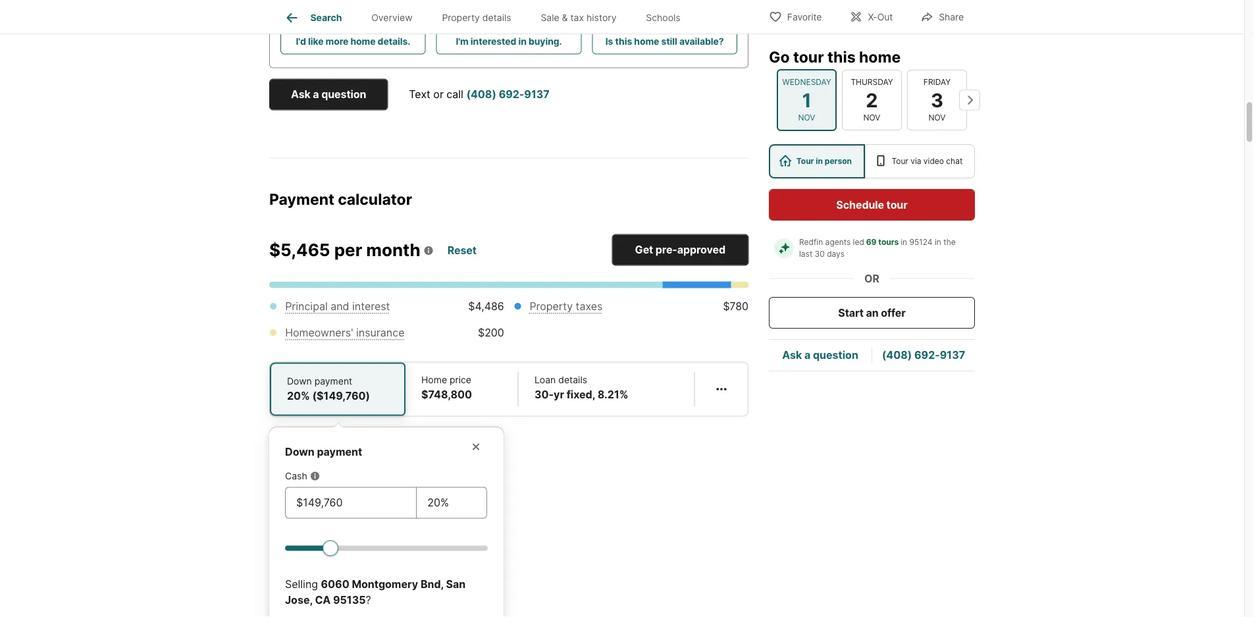 Task type: locate. For each thing, give the bounding box(es) containing it.
tour for tour via video chat
[[892, 156, 909, 166]]

20%
[[287, 390, 310, 403]]

1 horizontal spatial nov
[[864, 113, 881, 123]]

down inside down payment 20% ($149,760)
[[287, 376, 312, 387]]

1 vertical spatial property
[[530, 300, 573, 313]]

month
[[366, 240, 421, 261]]

down payment 20% ($149,760)
[[287, 376, 370, 403]]

schools tab
[[632, 2, 696, 34]]

1 horizontal spatial tour
[[892, 156, 909, 166]]

agents
[[826, 237, 851, 247]]

0 vertical spatial property
[[442, 12, 480, 23]]

2 horizontal spatial home
[[860, 47, 901, 66]]

interest
[[352, 300, 390, 313]]

0 horizontal spatial tour
[[794, 47, 824, 66]]

details up fixed,
[[559, 375, 588, 386]]

0 vertical spatial a
[[313, 88, 319, 101]]

details inside loan details 30-yr fixed, 8.21%
[[559, 375, 588, 386]]

tour
[[797, 156, 814, 166], [892, 156, 909, 166]]

reset
[[448, 244, 477, 257]]

tour up wednesday
[[794, 47, 824, 66]]

0 horizontal spatial property
[[442, 12, 480, 23]]

start an offer
[[839, 306, 906, 319]]

0 horizontal spatial ask
[[291, 88, 311, 101]]

question down start
[[813, 349, 859, 362]]

this up thursday
[[828, 47, 856, 66]]

montgomery
[[352, 578, 418, 591]]

(408) 692-9137
[[882, 349, 966, 362]]

tour for schedule
[[887, 198, 908, 211]]

details
[[483, 12, 512, 23], [559, 375, 588, 386]]

payment for down payment
[[317, 446, 362, 459]]

go tour this home
[[769, 47, 901, 66]]

i'm interested in buying. button
[[436, 29, 582, 55]]

1
[[803, 88, 812, 111]]

1 horizontal spatial (408)
[[882, 349, 912, 362]]

None text field
[[428, 495, 476, 511]]

tour right schedule
[[887, 198, 908, 211]]

home up thursday
[[860, 47, 901, 66]]

x-
[[868, 12, 878, 23]]

0 vertical spatial details
[[483, 12, 512, 23]]

1 vertical spatial 692-
[[915, 349, 940, 362]]

0 horizontal spatial question
[[322, 88, 366, 101]]

property left the taxes
[[530, 300, 573, 313]]

3 nov from the left
[[929, 113, 946, 123]]

list box
[[769, 144, 975, 178]]

in right the tours
[[901, 237, 908, 247]]

call
[[447, 88, 464, 101]]

offer
[[881, 306, 906, 319]]

details inside tab
[[483, 12, 512, 23]]

this
[[616, 36, 632, 47], [828, 47, 856, 66]]

0 horizontal spatial a
[[313, 88, 319, 101]]

9137
[[525, 88, 550, 101], [940, 349, 966, 362]]

2 nov from the left
[[864, 113, 881, 123]]

property up i'm
[[442, 12, 480, 23]]

1 horizontal spatial 692-
[[915, 349, 940, 362]]

$5,465
[[269, 240, 330, 261]]

nov inside wednesday 1 nov
[[799, 113, 816, 123]]

cash
[[285, 471, 307, 482]]

home for go tour this home
[[860, 47, 901, 66]]

0 horizontal spatial nov
[[799, 113, 816, 123]]

per
[[334, 240, 362, 261]]

1 horizontal spatial ask a question
[[783, 349, 859, 362]]

home for i'd like more home details.
[[351, 36, 376, 47]]

property inside tab
[[442, 12, 480, 23]]

None text field
[[296, 495, 406, 511]]

tour inside the tour in person option
[[797, 156, 814, 166]]

1 vertical spatial down
[[285, 446, 315, 459]]

get
[[635, 244, 654, 257]]

ask a question down start
[[783, 349, 859, 362]]

1 vertical spatial ask
[[783, 349, 802, 362]]

0 vertical spatial this
[[616, 36, 632, 47]]

this right is
[[616, 36, 632, 47]]

i'd like more home details. button
[[281, 29, 426, 55]]

sale
[[541, 12, 560, 23]]

1 horizontal spatial property
[[530, 300, 573, 313]]

1 nov from the left
[[799, 113, 816, 123]]

tour inside button
[[887, 198, 908, 211]]

(408) right call
[[467, 88, 497, 101]]

0 horizontal spatial 692-
[[499, 88, 525, 101]]

1 horizontal spatial question
[[813, 349, 859, 362]]

0 vertical spatial question
[[322, 88, 366, 101]]

0 horizontal spatial (408) 692-9137 link
[[467, 88, 550, 101]]

0 vertical spatial down
[[287, 376, 312, 387]]

692-
[[499, 88, 525, 101], [915, 349, 940, 362]]

(408) down offer
[[882, 349, 912, 362]]

1 tour from the left
[[797, 156, 814, 166]]

95135
[[333, 594, 366, 607]]

1 horizontal spatial this
[[828, 47, 856, 66]]

out
[[878, 12, 893, 23]]

friday
[[924, 77, 951, 87]]

1 vertical spatial details
[[559, 375, 588, 386]]

tooltip
[[269, 417, 749, 617]]

overview
[[372, 12, 413, 23]]

nov inside "friday 3 nov"
[[929, 113, 946, 123]]

1 vertical spatial (408)
[[882, 349, 912, 362]]

tax
[[571, 12, 584, 23]]

none text field inside "tooltip"
[[428, 495, 476, 511]]

tour inside tour via video chat option
[[892, 156, 909, 166]]

loan details 30-yr fixed, 8.21%
[[535, 375, 629, 401]]

thursday
[[851, 77, 894, 87]]

available?
[[680, 36, 724, 47]]

2 horizontal spatial nov
[[929, 113, 946, 123]]

homeowners' insurance link
[[285, 327, 405, 340]]

1 vertical spatial payment
[[317, 446, 362, 459]]

1 horizontal spatial (408) 692-9137 link
[[882, 349, 966, 362]]

none text field inside "tooltip"
[[296, 495, 406, 511]]

payment down ($149,760)
[[317, 446, 362, 459]]

nov for 3
[[929, 113, 946, 123]]

nov for 1
[[799, 113, 816, 123]]

or
[[865, 272, 880, 285]]

8.21%
[[598, 389, 629, 401]]

6060 montgomery bnd, san jose, ca 95135
[[285, 578, 466, 607]]

is this home still available? button
[[592, 29, 738, 55]]

nov
[[799, 113, 816, 123], [864, 113, 881, 123], [929, 113, 946, 123]]

in left the the
[[935, 237, 942, 247]]

(408) 692-9137 link down the i'm interested in buying. button
[[467, 88, 550, 101]]

share button
[[910, 3, 975, 30]]

details for property details
[[483, 12, 512, 23]]

wednesday 1 nov
[[783, 77, 832, 123]]

down up the cash
[[285, 446, 315, 459]]

tour left via on the right top of the page
[[892, 156, 909, 166]]

1 vertical spatial question
[[813, 349, 859, 362]]

schools
[[646, 12, 681, 23]]

0 vertical spatial (408) 692-9137 link
[[467, 88, 550, 101]]

in inside option
[[816, 156, 823, 166]]

$5,465 per month
[[269, 240, 421, 261]]

2 tour from the left
[[892, 156, 909, 166]]

get pre-approved
[[635, 244, 726, 257]]

0 horizontal spatial details
[[483, 12, 512, 23]]

down for down payment
[[285, 446, 315, 459]]

details up interested
[[483, 12, 512, 23]]

None button
[[777, 69, 837, 131], [842, 70, 902, 130], [908, 70, 968, 130], [777, 69, 837, 131], [842, 70, 902, 130], [908, 70, 968, 130]]

Down Payment Slider range field
[[285, 540, 488, 556]]

nov down the 1
[[799, 113, 816, 123]]

0 horizontal spatial ask a question
[[291, 88, 366, 101]]

home right more
[[351, 36, 376, 47]]

property
[[442, 12, 480, 23], [530, 300, 573, 313]]

payment up ($149,760)
[[315, 376, 353, 387]]

search
[[310, 12, 342, 23]]

1 vertical spatial 9137
[[940, 349, 966, 362]]

down inside "tooltip"
[[285, 446, 315, 459]]

is this home still available?
[[606, 36, 724, 47]]

in left person
[[816, 156, 823, 166]]

in inside button
[[519, 36, 527, 47]]

interested
[[471, 36, 517, 47]]

principal and interest
[[285, 300, 390, 313]]

insurance
[[356, 327, 405, 340]]

(408)
[[467, 88, 497, 101], [882, 349, 912, 362]]

(408) 692-9137 link down offer
[[882, 349, 966, 362]]

ask a question
[[291, 88, 366, 101], [783, 349, 859, 362]]

in left buying.
[[519, 36, 527, 47]]

question down more
[[322, 88, 366, 101]]

&
[[562, 12, 568, 23]]

payment inside "tooltip"
[[317, 446, 362, 459]]

tour
[[794, 47, 824, 66], [887, 198, 908, 211]]

1 vertical spatial a
[[805, 349, 811, 362]]

principal and interest link
[[285, 300, 390, 313]]

in inside in the last 30 days
[[935, 237, 942, 247]]

69
[[867, 237, 877, 247]]

0 horizontal spatial 9137
[[525, 88, 550, 101]]

0 vertical spatial payment
[[315, 376, 353, 387]]

down up 20%
[[287, 376, 312, 387]]

0 vertical spatial tour
[[794, 47, 824, 66]]

schedule tour
[[837, 198, 908, 211]]

1 horizontal spatial home
[[634, 36, 660, 47]]

home price $748,800
[[422, 375, 472, 401]]

0 horizontal spatial tour
[[797, 156, 814, 166]]

0 vertical spatial ask
[[291, 88, 311, 101]]

schedule
[[837, 198, 885, 211]]

home left still
[[634, 36, 660, 47]]

ask a question down more
[[291, 88, 366, 101]]

0 vertical spatial ask a question
[[291, 88, 366, 101]]

nov inside thursday 2 nov
[[864, 113, 881, 123]]

down
[[287, 376, 312, 387], [285, 446, 315, 459]]

payment inside down payment 20% ($149,760)
[[315, 376, 353, 387]]

0 horizontal spatial this
[[616, 36, 632, 47]]

nov down the 3
[[929, 113, 946, 123]]

0 horizontal spatial home
[[351, 36, 376, 47]]

tour left person
[[797, 156, 814, 166]]

tab list
[[269, 0, 706, 34]]

i'd
[[296, 36, 306, 47]]

jose,
[[285, 594, 313, 607]]

overview tab
[[357, 2, 427, 34]]

0 horizontal spatial (408)
[[467, 88, 497, 101]]

tours
[[879, 237, 899, 247]]

search link
[[284, 10, 342, 26]]

home inside i'd like more home details. button
[[351, 36, 376, 47]]

ask
[[291, 88, 311, 101], [783, 349, 802, 362]]

ask a question button
[[269, 79, 388, 110]]

1 vertical spatial tour
[[887, 198, 908, 211]]

1 horizontal spatial details
[[559, 375, 588, 386]]

an
[[867, 306, 879, 319]]

nov down 2
[[864, 113, 881, 123]]

yr
[[554, 389, 564, 401]]

1 horizontal spatial tour
[[887, 198, 908, 211]]

ask a question inside button
[[291, 88, 366, 101]]

next image
[[960, 89, 981, 111]]

homeowners' insurance
[[285, 327, 405, 340]]

1 horizontal spatial a
[[805, 349, 811, 362]]

share
[[939, 12, 964, 23]]

question
[[322, 88, 366, 101], [813, 349, 859, 362]]



Task type: describe. For each thing, give the bounding box(es) containing it.
x-out button
[[839, 3, 905, 30]]

and
[[331, 300, 349, 313]]

home
[[422, 375, 447, 386]]

30-
[[535, 389, 554, 401]]

tour for tour in person
[[797, 156, 814, 166]]

property taxes link
[[530, 300, 603, 313]]

or
[[434, 88, 444, 101]]

1 horizontal spatial 9137
[[940, 349, 966, 362]]

$200
[[478, 327, 504, 340]]

redfin
[[800, 237, 823, 247]]

favorite
[[788, 12, 822, 23]]

down payment
[[285, 446, 362, 459]]

tab list containing search
[[269, 0, 706, 34]]

tooltip containing down payment
[[269, 417, 749, 617]]

via
[[911, 156, 922, 166]]

tour via video chat
[[892, 156, 963, 166]]

property details tab
[[427, 2, 526, 34]]

nov for 2
[[864, 113, 881, 123]]

san
[[446, 578, 466, 591]]

start an offer button
[[769, 297, 975, 329]]

chat
[[947, 156, 963, 166]]

led
[[853, 237, 865, 247]]

pre-
[[656, 244, 678, 257]]

still
[[662, 36, 678, 47]]

in the last 30 days
[[800, 237, 958, 259]]

property details
[[442, 12, 512, 23]]

buying.
[[529, 36, 562, 47]]

0 vertical spatial 692-
[[499, 88, 525, 101]]

down for down payment 20% ($149,760)
[[287, 376, 312, 387]]

ca
[[315, 594, 331, 607]]

x-out
[[868, 12, 893, 23]]

1 horizontal spatial ask
[[783, 349, 802, 362]]

list box containing tour in person
[[769, 144, 975, 178]]

fixed,
[[567, 389, 596, 401]]

the
[[944, 237, 956, 247]]

$4,486
[[469, 300, 504, 313]]

redfin agents led 69 tours in 95124
[[800, 237, 933, 247]]

tour for go
[[794, 47, 824, 66]]

i'm
[[456, 36, 469, 47]]

ask a question link
[[783, 349, 859, 362]]

last
[[800, 249, 813, 259]]

like
[[308, 36, 324, 47]]

95124
[[910, 237, 933, 247]]

details.
[[378, 36, 411, 47]]

go
[[769, 47, 790, 66]]

property for property taxes
[[530, 300, 573, 313]]

3
[[931, 88, 944, 111]]

i'm interested in buying.
[[456, 36, 562, 47]]

details for loan details 30-yr fixed, 8.21%
[[559, 375, 588, 386]]

sale & tax history tab
[[526, 2, 632, 34]]

text or call (408) 692-9137
[[409, 88, 550, 101]]

thursday 2 nov
[[851, 77, 894, 123]]

taxes
[[576, 300, 603, 313]]

tour via video chat option
[[865, 144, 975, 178]]

property for property details
[[442, 12, 480, 23]]

payment
[[269, 190, 335, 209]]

wednesday
[[783, 77, 832, 87]]

question inside button
[[322, 88, 366, 101]]

favorite button
[[758, 3, 833, 30]]

30
[[815, 249, 825, 259]]

tour in person option
[[769, 144, 865, 178]]

($149,760)
[[313, 390, 370, 403]]

0 vertical spatial (408)
[[467, 88, 497, 101]]

a inside ask a question button
[[313, 88, 319, 101]]

1 vertical spatial ask a question
[[783, 349, 859, 362]]

ask inside button
[[291, 88, 311, 101]]

home inside is this home still available? 'button'
[[634, 36, 660, 47]]

this inside 'button'
[[616, 36, 632, 47]]

selling
[[285, 578, 321, 591]]

person
[[825, 156, 852, 166]]

price
[[450, 375, 472, 386]]

payment for down payment 20% ($149,760)
[[315, 376, 353, 387]]

property taxes
[[530, 300, 603, 313]]

is
[[606, 36, 613, 47]]

0 vertical spatial 9137
[[525, 88, 550, 101]]

1 vertical spatial this
[[828, 47, 856, 66]]

1 vertical spatial (408) 692-9137 link
[[882, 349, 966, 362]]

calculator
[[338, 190, 412, 209]]

bnd,
[[421, 578, 444, 591]]

?
[[366, 594, 371, 607]]

tour in person
[[797, 156, 852, 166]]

$748,800
[[422, 389, 472, 401]]

2
[[866, 88, 878, 111]]

reset button
[[447, 239, 477, 263]]

friday 3 nov
[[924, 77, 951, 123]]

history
[[587, 12, 617, 23]]

$780
[[723, 300, 749, 313]]



Task type: vqa. For each thing, say whether or not it's contained in the screenshot.
by: corresponding to C
no



